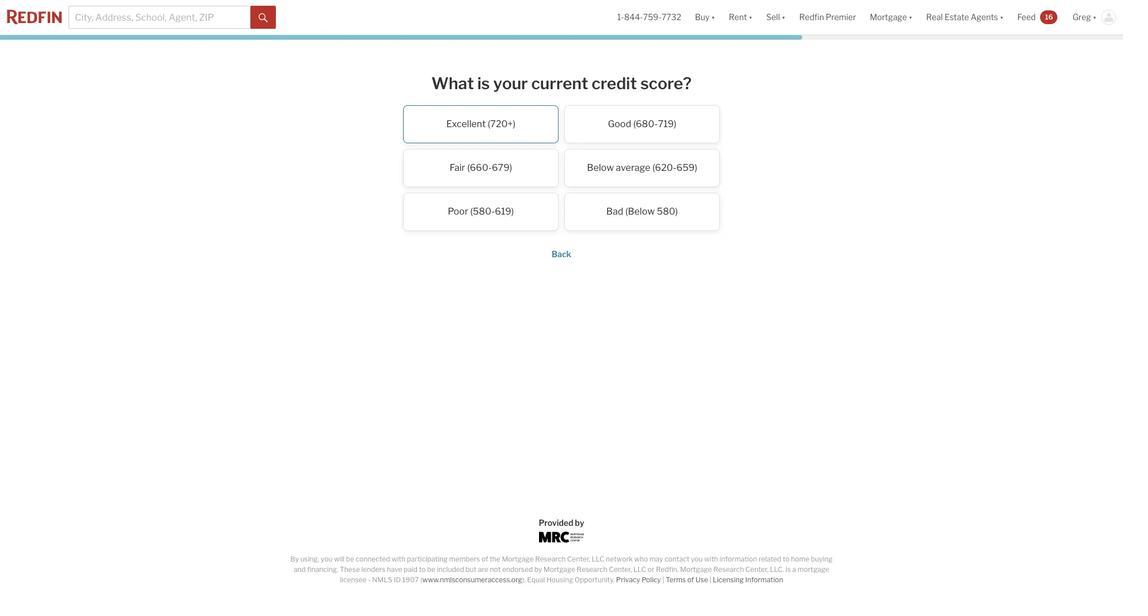 Task type: locate. For each thing, give the bounding box(es) containing it.
).
[[522, 576, 526, 585]]

lenders
[[361, 566, 386, 574]]

estate
[[945, 12, 969, 22]]

0 vertical spatial to
[[783, 555, 790, 564]]

of left the use
[[688, 576, 694, 585]]

0 vertical spatial by
[[575, 519, 585, 528]]

0 horizontal spatial is
[[477, 74, 490, 93]]

-
[[368, 576, 371, 585]]

your
[[493, 74, 528, 93]]

0 horizontal spatial you
[[321, 555, 333, 564]]

6 ▾ from the left
[[1093, 12, 1097, 22]]

▾
[[712, 12, 715, 22], [749, 12, 753, 22], [782, 12, 786, 22], [909, 12, 913, 22], [1000, 12, 1004, 22], [1093, 12, 1097, 22]]

679)
[[492, 162, 512, 173]]

1907
[[402, 576, 419, 585]]

mortgage ▾ button
[[863, 0, 920, 35]]

average
[[616, 162, 651, 173]]

real estate agents ▾ button
[[920, 0, 1011, 35]]

mortgage
[[798, 566, 830, 574]]

1 vertical spatial be
[[427, 566, 436, 574]]

sell
[[767, 12, 780, 22]]

but
[[466, 566, 477, 574]]

580)
[[657, 206, 678, 217]]

mortgage left real
[[870, 12, 907, 22]]

research up opportunity.
[[577, 566, 608, 574]]

1 horizontal spatial you
[[691, 555, 703, 564]]

nmls
[[372, 576, 392, 585]]

llc up privacy policy link
[[634, 566, 646, 574]]

information
[[746, 576, 783, 585]]

City, Address, School, Agent, ZIP search field
[[69, 6, 251, 29]]

(660-
[[467, 162, 492, 173]]

center, up opportunity.
[[567, 555, 590, 564]]

0 horizontal spatial be
[[346, 555, 354, 564]]

submit search image
[[259, 13, 268, 22]]

▾ right agents
[[1000, 12, 1004, 22]]

0 vertical spatial be
[[346, 555, 354, 564]]

center, down network
[[609, 566, 632, 574]]

844-
[[624, 12, 643, 22]]

bad
[[607, 206, 624, 217]]

0 horizontal spatial by
[[534, 566, 542, 574]]

rent ▾ button
[[729, 0, 753, 35]]

to
[[783, 555, 790, 564], [419, 566, 426, 574]]

0 vertical spatial llc
[[592, 555, 605, 564]]

poor
[[448, 206, 468, 217]]

of left the
[[482, 555, 488, 564]]

16
[[1045, 13, 1053, 21]]

▾ right greg
[[1093, 12, 1097, 22]]

buy ▾
[[695, 12, 715, 22]]

| down redfin.
[[663, 576, 665, 585]]

1 with from the left
[[392, 555, 406, 564]]

be up these
[[346, 555, 354, 564]]

1 ▾ from the left
[[712, 12, 715, 22]]

feed
[[1018, 12, 1036, 22]]

excellent (720+)
[[446, 118, 516, 129]]

rent
[[729, 12, 747, 22]]

1 horizontal spatial llc
[[634, 566, 646, 574]]

(
[[421, 576, 423, 585]]

be
[[346, 555, 354, 564], [427, 566, 436, 574]]

real estate agents ▾
[[927, 12, 1004, 22]]

is left your
[[477, 74, 490, 93]]

by up mortgage research center image
[[575, 519, 585, 528]]

▾ right "rent"
[[749, 12, 753, 22]]

1 vertical spatial of
[[688, 576, 694, 585]]

be down participating
[[427, 566, 436, 574]]

llc.
[[770, 566, 784, 574]]

|
[[663, 576, 665, 585], [710, 576, 712, 585]]

to up llc. at the right
[[783, 555, 790, 564]]

paid
[[404, 566, 418, 574]]

endorsed
[[502, 566, 533, 574]]

3 ▾ from the left
[[782, 12, 786, 22]]

with
[[392, 555, 406, 564], [705, 555, 718, 564]]

0 vertical spatial of
[[482, 555, 488, 564]]

| right the use
[[710, 576, 712, 585]]

research up licensing
[[714, 566, 744, 574]]

1 horizontal spatial be
[[427, 566, 436, 574]]

llc
[[592, 555, 605, 564], [634, 566, 646, 574]]

is left a
[[786, 566, 791, 574]]

1 horizontal spatial |
[[710, 576, 712, 585]]

you right the contact
[[691, 555, 703, 564]]

research up housing
[[535, 555, 566, 564]]

connected
[[356, 555, 390, 564]]

▾ for rent ▾
[[749, 12, 753, 22]]

by
[[291, 555, 299, 564]]

1 you from the left
[[321, 555, 333, 564]]

0 horizontal spatial llc
[[592, 555, 605, 564]]

1 horizontal spatial with
[[705, 555, 718, 564]]

1 vertical spatial is
[[786, 566, 791, 574]]

participating
[[407, 555, 448, 564]]

back
[[552, 249, 571, 259]]

0 horizontal spatial |
[[663, 576, 665, 585]]

llc up opportunity.
[[592, 555, 605, 564]]

www.nmlsconsumeraccess.org
[[423, 576, 522, 585]]

5 ▾ from the left
[[1000, 12, 1004, 22]]

redfin premier
[[800, 12, 856, 22]]

of inside by using, you will be connected with participating members of the mortgage research center, llc network who may contact you with information related to home buying and financing. these lenders have paid to be included but are not endorsed by mortgage research center, llc or redfin. mortgage research center, llc. is a mortgage licensee - nmls id 1907 (
[[482, 555, 488, 564]]

(below
[[626, 206, 655, 217]]

members
[[449, 555, 480, 564]]

with up have
[[392, 555, 406, 564]]

may
[[650, 555, 663, 564]]

what
[[432, 74, 474, 93]]

▾ right buy
[[712, 12, 715, 22]]

2 ▾ from the left
[[749, 12, 753, 22]]

the
[[490, 555, 501, 564]]

good (680-719)
[[608, 118, 677, 129]]

719)
[[658, 118, 677, 129]]

2 with from the left
[[705, 555, 718, 564]]

mortgage ▾
[[870, 12, 913, 22]]

1 horizontal spatial by
[[575, 519, 585, 528]]

greg ▾
[[1073, 12, 1097, 22]]

poor (580-619)
[[448, 206, 514, 217]]

0 horizontal spatial with
[[392, 555, 406, 564]]

with up the use
[[705, 555, 718, 564]]

1 horizontal spatial of
[[688, 576, 694, 585]]

rent ▾ button
[[722, 0, 760, 35]]

1 vertical spatial by
[[534, 566, 542, 574]]

▾ for buy ▾
[[712, 12, 715, 22]]

of
[[482, 555, 488, 564], [688, 576, 694, 585]]

related
[[759, 555, 782, 564]]

center, up information
[[746, 566, 769, 574]]

below average (620-659)
[[587, 162, 698, 173]]

0 horizontal spatial to
[[419, 566, 426, 574]]

1 horizontal spatial is
[[786, 566, 791, 574]]

what is your current credit score? option group
[[331, 105, 792, 237]]

you up financing.
[[321, 555, 333, 564]]

privacy policy link
[[616, 576, 661, 585]]

4 ▾ from the left
[[909, 12, 913, 22]]

center,
[[567, 555, 590, 564], [609, 566, 632, 574], [746, 566, 769, 574]]

mortgage research center image
[[539, 532, 584, 543]]

1 vertical spatial llc
[[634, 566, 646, 574]]

▾ right the "sell"
[[782, 12, 786, 22]]

to up (
[[419, 566, 426, 574]]

by up equal
[[534, 566, 542, 574]]

premier
[[826, 12, 856, 22]]

1 | from the left
[[663, 576, 665, 585]]

▾ left real
[[909, 12, 913, 22]]

research
[[535, 555, 566, 564], [577, 566, 608, 574], [714, 566, 744, 574]]

0 horizontal spatial of
[[482, 555, 488, 564]]



Task type: vqa. For each thing, say whether or not it's contained in the screenshot.
Do
no



Task type: describe. For each thing, give the bounding box(es) containing it.
good
[[608, 118, 631, 129]]

1-844-759-7732
[[618, 12, 681, 22]]

▾ for mortgage ▾
[[909, 12, 913, 22]]

www.nmlsconsumeraccess.org link
[[423, 576, 522, 585]]

buying
[[811, 555, 833, 564]]

mortgage up housing
[[544, 566, 576, 574]]

1 horizontal spatial to
[[783, 555, 790, 564]]

2 you from the left
[[691, 555, 703, 564]]

1 horizontal spatial research
[[577, 566, 608, 574]]

included
[[437, 566, 464, 574]]

of for members
[[482, 555, 488, 564]]

mortgage ▾ button
[[870, 0, 913, 35]]

0 horizontal spatial center,
[[567, 555, 590, 564]]

provided
[[539, 519, 574, 528]]

▾ for sell ▾
[[782, 12, 786, 22]]

is inside by using, you will be connected with participating members of the mortgage research center, llc network who may contact you with information related to home buying and financing. these lenders have paid to be included but are not endorsed by mortgage research center, llc or redfin. mortgage research center, llc. is a mortgage licensee - nmls id 1907 (
[[786, 566, 791, 574]]

1-844-759-7732 link
[[618, 12, 681, 22]]

of for terms
[[688, 576, 694, 585]]

back button
[[552, 249, 571, 259]]

(680-
[[633, 118, 658, 129]]

these
[[340, 566, 360, 574]]

credit score?
[[592, 74, 692, 93]]

2 horizontal spatial research
[[714, 566, 744, 574]]

2 | from the left
[[710, 576, 712, 585]]

below
[[587, 162, 614, 173]]

sell ▾ button
[[760, 0, 793, 35]]

619)
[[495, 206, 514, 217]]

agents
[[971, 12, 998, 22]]

0 vertical spatial is
[[477, 74, 490, 93]]

www.nmlsconsumeraccess.org ). equal housing opportunity. privacy policy | terms of use | licensing information
[[423, 576, 783, 585]]

1 horizontal spatial center,
[[609, 566, 632, 574]]

equal
[[527, 576, 545, 585]]

(720+)
[[488, 118, 516, 129]]

redfin
[[800, 12, 824, 22]]

mortgage up the use
[[680, 566, 712, 574]]

redfin premier button
[[793, 0, 863, 35]]

who
[[635, 555, 648, 564]]

information
[[720, 555, 757, 564]]

current
[[531, 74, 589, 93]]

▾ for greg ▾
[[1093, 12, 1097, 22]]

fair
[[450, 162, 465, 173]]

licensee
[[340, 576, 367, 585]]

use
[[696, 576, 708, 585]]

policy
[[642, 576, 661, 585]]

housing
[[547, 576, 573, 585]]

7732
[[662, 12, 681, 22]]

sell ▾
[[767, 12, 786, 22]]

provided by
[[539, 519, 585, 528]]

not
[[490, 566, 501, 574]]

mortgage inside dropdown button
[[870, 12, 907, 22]]

greg
[[1073, 12, 1092, 22]]

terms of use link
[[666, 576, 708, 585]]

1-
[[618, 12, 624, 22]]

licensing information link
[[713, 576, 783, 585]]

by using, you will be connected with participating members of the mortgage research center, llc network who may contact you with information related to home buying and financing. these lenders have paid to be included but are not endorsed by mortgage research center, llc or redfin. mortgage research center, llc. is a mortgage licensee - nmls id 1907 (
[[291, 555, 833, 585]]

contact
[[665, 555, 690, 564]]

and
[[294, 566, 306, 574]]

real
[[927, 12, 943, 22]]

buy ▾ button
[[688, 0, 722, 35]]

(620-
[[653, 162, 677, 173]]

fair (660-679)
[[450, 162, 512, 173]]

bad (below 580)
[[607, 206, 678, 217]]

659)
[[677, 162, 698, 173]]

rent ▾
[[729, 12, 753, 22]]

a
[[793, 566, 796, 574]]

will
[[334, 555, 345, 564]]

financing.
[[307, 566, 338, 574]]

privacy
[[616, 576, 640, 585]]

2 horizontal spatial center,
[[746, 566, 769, 574]]

1 vertical spatial to
[[419, 566, 426, 574]]

network
[[606, 555, 633, 564]]

759-
[[643, 12, 662, 22]]

using,
[[301, 555, 319, 564]]

(580-
[[470, 206, 495, 217]]

redfin.
[[656, 566, 679, 574]]

have
[[387, 566, 402, 574]]

are
[[478, 566, 489, 574]]

excellent
[[446, 118, 486, 129]]

terms
[[666, 576, 686, 585]]

by inside by using, you will be connected with participating members of the mortgage research center, llc network who may contact you with information related to home buying and financing. these lenders have paid to be included but are not endorsed by mortgage research center, llc or redfin. mortgage research center, llc. is a mortgage licensee - nmls id 1907 (
[[534, 566, 542, 574]]

buy ▾ button
[[695, 0, 715, 35]]

mortgage up endorsed
[[502, 555, 534, 564]]

or
[[648, 566, 655, 574]]

real estate agents ▾ link
[[927, 0, 1004, 35]]

0 horizontal spatial research
[[535, 555, 566, 564]]

licensing
[[713, 576, 744, 585]]



